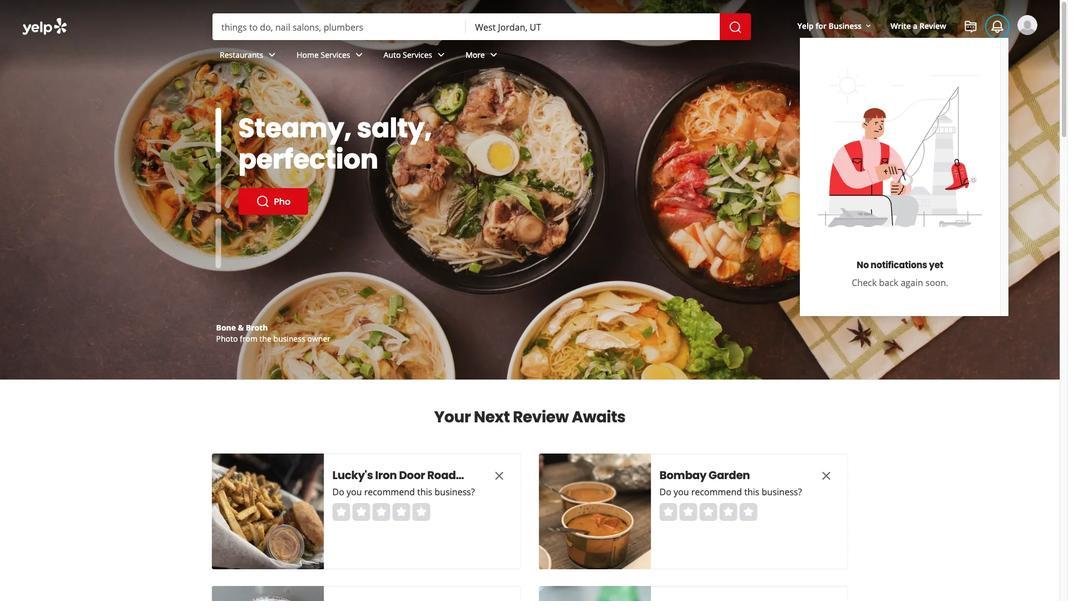 Task type: vqa. For each thing, say whether or not it's contained in the screenshot.
Category group
no



Task type: locate. For each thing, give the bounding box(es) containing it.
notifications
[[871, 259, 928, 271]]

recommend
[[364, 486, 415, 498], [692, 486, 743, 498]]

bone & broth link
[[216, 322, 268, 333]]

a
[[914, 20, 918, 31]]

24 chevron down v2 image
[[266, 48, 279, 61], [435, 48, 448, 61]]

steamy,
[[239, 109, 352, 147]]

perfection
[[239, 140, 378, 178]]

24 chevron down v2 image right auto services
[[435, 48, 448, 61]]

review
[[920, 20, 947, 31], [513, 406, 569, 428]]

None radio
[[413, 503, 431, 521], [660, 503, 678, 521], [720, 503, 738, 521], [413, 503, 431, 521], [660, 503, 678, 521], [720, 503, 738, 521]]

1 none field from the left
[[222, 21, 458, 33]]

bombay garden link
[[660, 468, 799, 483]]

2 recommend from the left
[[692, 486, 743, 498]]

1 business? from the left
[[435, 486, 475, 498]]

this for iron
[[418, 486, 433, 498]]

0 horizontal spatial you
[[347, 486, 362, 498]]

1 do from the left
[[333, 486, 345, 498]]

24 chevron down v2 image for restaurants
[[266, 48, 279, 61]]

2 24 chevron down v2 image from the left
[[488, 48, 501, 61]]

bombay garden
[[660, 468, 751, 483]]

(no rating) image down iron
[[333, 503, 431, 521]]

(no rating) image down bombay garden
[[660, 503, 758, 521]]

0 horizontal spatial 24 chevron down v2 image
[[353, 48, 366, 61]]

rating element down bombay garden
[[660, 503, 758, 521]]

1 horizontal spatial business?
[[762, 486, 803, 498]]

do you recommend this business?
[[333, 486, 475, 498], [660, 486, 803, 498]]

0 vertical spatial review
[[920, 20, 947, 31]]

0 horizontal spatial services
[[321, 49, 350, 60]]

0 horizontal spatial this
[[418, 486, 433, 498]]

more link
[[457, 40, 510, 72]]

1 services from the left
[[321, 49, 350, 60]]

&
[[238, 322, 244, 333]]

rating element
[[333, 503, 431, 521], [660, 503, 758, 521]]

photo
[[216, 333, 238, 344]]

24 chevron down v2 image
[[353, 48, 366, 61], [488, 48, 501, 61]]

2 this from the left
[[745, 486, 760, 498]]

door
[[399, 468, 425, 483]]

None search field
[[0, 0, 1061, 316]]

back
[[880, 277, 899, 289]]

1 horizontal spatial services
[[403, 49, 433, 60]]

24 chevron down v2 image left auto
[[353, 48, 366, 61]]

do down bombay
[[660, 486, 672, 498]]

2 services from the left
[[403, 49, 433, 60]]

2 you from the left
[[674, 486, 690, 498]]

1 do you recommend this business? from the left
[[333, 486, 475, 498]]

do you recommend this business? down lucky's iron door roadhouse on the bottom
[[333, 486, 475, 498]]

no notifications yet check back again soon.
[[852, 259, 949, 289]]

2 do from the left
[[660, 486, 672, 498]]

services for auto services
[[403, 49, 433, 60]]

do you recommend this business? down garden
[[660, 486, 803, 498]]

1 horizontal spatial review
[[920, 20, 947, 31]]

1 24 chevron down v2 image from the left
[[266, 48, 279, 61]]

business? down roadhouse
[[435, 486, 475, 498]]

explore banner section banner
[[0, 0, 1061, 380]]

this down garden
[[745, 486, 760, 498]]

your
[[434, 406, 471, 428]]

0 horizontal spatial none field
[[222, 21, 458, 33]]

0 horizontal spatial rating element
[[333, 503, 431, 521]]

do
[[333, 486, 345, 498], [660, 486, 672, 498]]

review for next
[[513, 406, 569, 428]]

1 24 chevron down v2 image from the left
[[353, 48, 366, 61]]

1 vertical spatial review
[[513, 406, 569, 428]]

for
[[816, 20, 827, 31]]

rating element down iron
[[333, 503, 431, 521]]

services right "home" on the top
[[321, 49, 350, 60]]

2 (no rating) image from the left
[[660, 503, 758, 521]]

business? for bombay garden
[[762, 486, 803, 498]]

recommend down iron
[[364, 486, 415, 498]]

none field up the home services link
[[222, 21, 458, 33]]

more
[[466, 49, 485, 60]]

1 horizontal spatial (no rating) image
[[660, 503, 758, 521]]

2 do you recommend this business? from the left
[[660, 486, 803, 498]]

1 horizontal spatial 24 chevron down v2 image
[[488, 48, 501, 61]]

pho link
[[239, 188, 308, 215]]

2 business? from the left
[[762, 486, 803, 498]]

1 horizontal spatial rating element
[[660, 503, 758, 521]]

24 chevron down v2 image inside auto services link
[[435, 48, 448, 61]]

(no rating) image
[[333, 503, 431, 521], [660, 503, 758, 521]]

0 horizontal spatial business?
[[435, 486, 475, 498]]

recommend for garden
[[692, 486, 743, 498]]

2 rating element from the left
[[660, 503, 758, 521]]

1 horizontal spatial none field
[[475, 21, 711, 33]]

photo of spudtoddos image
[[212, 586, 324, 601]]

auto services
[[384, 49, 433, 60]]

2 24 chevron down v2 image from the left
[[435, 48, 448, 61]]

0 horizontal spatial 24 chevron down v2 image
[[266, 48, 279, 61]]

you for bombay
[[674, 486, 690, 498]]

0 horizontal spatial recommend
[[364, 486, 415, 498]]

1 horizontal spatial 24 chevron down v2 image
[[435, 48, 448, 61]]

None field
[[222, 21, 458, 33], [475, 21, 711, 33]]

24 chevron down v2 image inside more link
[[488, 48, 501, 61]]

none search field inside search box
[[213, 13, 754, 40]]

none field near
[[475, 21, 711, 33]]

1 horizontal spatial this
[[745, 486, 760, 498]]

1 this from the left
[[418, 486, 433, 498]]

services
[[321, 49, 350, 60], [403, 49, 433, 60]]

1 recommend from the left
[[364, 486, 415, 498]]

dismiss card image
[[820, 469, 834, 483]]

bone & broth photo from the business owner
[[216, 322, 331, 344]]

1 horizontal spatial do you recommend this business?
[[660, 486, 803, 498]]

owner
[[308, 333, 331, 344]]

recommend for iron
[[364, 486, 415, 498]]

none field up business categories element
[[475, 21, 711, 33]]

you
[[347, 486, 362, 498], [674, 486, 690, 498]]

services inside the home services link
[[321, 49, 350, 60]]

0 horizontal spatial review
[[513, 406, 569, 428]]

services inside auto services link
[[403, 49, 433, 60]]

1 you from the left
[[347, 486, 362, 498]]

0 horizontal spatial do you recommend this business?
[[333, 486, 475, 498]]

24 chevron down v2 image inside the home services link
[[353, 48, 366, 61]]

none search field containing no notifications yet
[[0, 0, 1061, 316]]

you down bombay
[[674, 486, 690, 498]]

review for a
[[920, 20, 947, 31]]

next
[[474, 406, 510, 428]]

1 horizontal spatial you
[[674, 486, 690, 498]]

this down "door"
[[418, 486, 433, 498]]

you down lucky's
[[347, 486, 362, 498]]

rating element for iron
[[333, 503, 431, 521]]

business?
[[435, 486, 475, 498], [762, 486, 803, 498]]

home services link
[[288, 40, 375, 72]]

write
[[891, 20, 912, 31]]

review inside user actions element
[[920, 20, 947, 31]]

recommend down bombay garden
[[692, 486, 743, 498]]

your next review awaits
[[434, 406, 626, 428]]

the
[[260, 333, 272, 344]]

yelp for business
[[798, 20, 862, 31]]

None search field
[[213, 13, 754, 40]]

terry t. image
[[1018, 15, 1038, 35]]

24 chevron down v2 image right restaurants at the top of page
[[266, 48, 279, 61]]

0 horizontal spatial do
[[333, 486, 345, 498]]

2 none field from the left
[[475, 21, 711, 33]]

None radio
[[333, 503, 350, 521], [353, 503, 370, 521], [373, 503, 391, 521], [393, 503, 411, 521], [680, 503, 698, 521], [700, 503, 718, 521], [740, 503, 758, 521], [333, 503, 350, 521], [353, 503, 370, 521], [373, 503, 391, 521], [393, 503, 411, 521], [680, 503, 698, 521], [700, 503, 718, 521], [740, 503, 758, 521]]

roadhouse
[[428, 468, 490, 483]]

review right next
[[513, 406, 569, 428]]

Find text field
[[222, 21, 458, 33]]

do you recommend this business? for garden
[[660, 486, 803, 498]]

restaurants
[[220, 49, 263, 60]]

garden
[[709, 468, 751, 483]]

0 horizontal spatial (no rating) image
[[333, 503, 431, 521]]

24 chevron down v2 image inside restaurants link
[[266, 48, 279, 61]]

yelp for business button
[[794, 16, 878, 36]]

notifications image
[[992, 20, 1005, 33]]

this
[[418, 486, 433, 498], [745, 486, 760, 498]]

(no rating) image for iron
[[333, 503, 431, 521]]

1 horizontal spatial recommend
[[692, 486, 743, 498]]

broth
[[246, 322, 268, 333]]

1 horizontal spatial do
[[660, 486, 672, 498]]

rating element for garden
[[660, 503, 758, 521]]

user actions element
[[789, 14, 1054, 316]]

24 chevron down v2 image right the more
[[488, 48, 501, 61]]

do down lucky's
[[333, 486, 345, 498]]

auto services link
[[375, 40, 457, 72]]

review right a
[[920, 20, 947, 31]]

restaurants link
[[211, 40, 288, 72]]

services right auto
[[403, 49, 433, 60]]

1 rating element from the left
[[333, 503, 431, 521]]

check
[[852, 277, 877, 289]]

none field 'find'
[[222, 21, 458, 33]]

business? down bombay garden link on the right of page
[[762, 486, 803, 498]]

1 (no rating) image from the left
[[333, 503, 431, 521]]



Task type: describe. For each thing, give the bounding box(es) containing it.
lucky's
[[333, 468, 373, 483]]

dismiss card image
[[493, 469, 506, 483]]

Near text field
[[475, 21, 711, 33]]

lucky's iron door roadhouse link
[[333, 468, 490, 483]]

business categories element
[[211, 40, 1038, 72]]

photo of papito moe's - west jordan image
[[539, 586, 652, 601]]

business
[[829, 20, 862, 31]]

24 chevron down v2 image for more
[[488, 48, 501, 61]]

no
[[857, 259, 870, 271]]

again
[[901, 277, 924, 289]]

home
[[297, 49, 319, 60]]

awaits
[[572, 406, 626, 428]]

yelp
[[798, 20, 814, 31]]

this for garden
[[745, 486, 760, 498]]

lucky's iron door roadhouse
[[333, 468, 490, 483]]

write a review link
[[887, 16, 951, 36]]

auto
[[384, 49, 401, 60]]

16 chevron down v2 image
[[865, 22, 873, 30]]

business? for lucky's iron door roadhouse
[[435, 486, 475, 498]]

bone
[[216, 322, 236, 333]]

you for lucky's
[[347, 486, 362, 498]]

steamy, salty, perfection
[[239, 109, 432, 178]]

24 search v2 image
[[256, 195, 270, 208]]

write a review
[[891, 20, 947, 31]]

do for bombay garden
[[660, 486, 672, 498]]

home services
[[297, 49, 350, 60]]

do you recommend this business? for iron
[[333, 486, 475, 498]]

do for lucky's iron door roadhouse
[[333, 486, 345, 498]]

search image
[[729, 21, 743, 34]]

projects image
[[965, 20, 978, 33]]

business
[[274, 333, 306, 344]]

24 chevron down v2 image for home services
[[353, 48, 366, 61]]

yet
[[930, 259, 944, 271]]

photo of bombay garden image
[[539, 454, 652, 570]]

salty,
[[357, 109, 432, 147]]

photo of lucky's iron door roadhouse image
[[212, 454, 324, 570]]

pho
[[274, 195, 291, 208]]

from
[[240, 333, 258, 344]]

24 chevron down v2 image for auto services
[[435, 48, 448, 61]]

select slide image
[[216, 104, 221, 153]]

soon.
[[926, 277, 949, 289]]

bombay
[[660, 468, 707, 483]]

services for home services
[[321, 49, 350, 60]]

error illustration image
[[806, 56, 995, 245]]

(no rating) image for garden
[[660, 503, 758, 521]]

iron
[[375, 468, 397, 483]]



